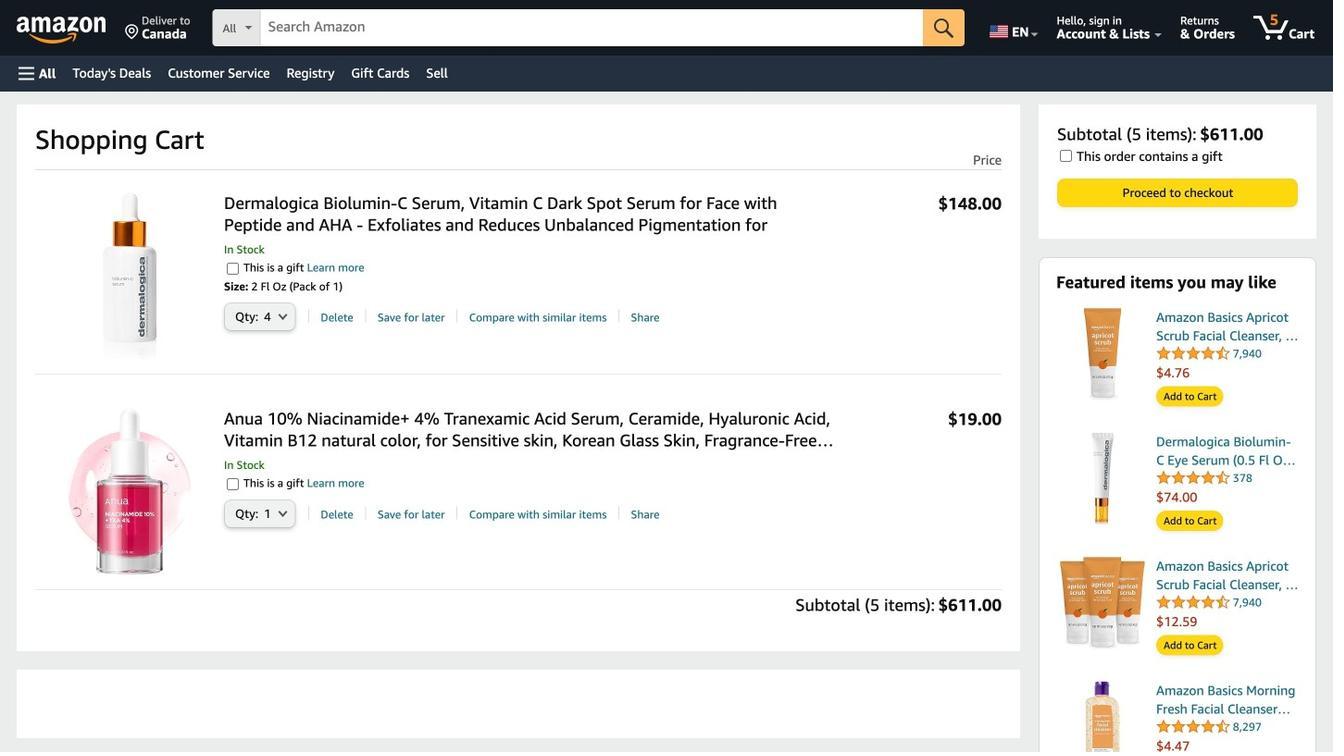 Task type: locate. For each thing, give the bounding box(es) containing it.
1 dropdown image from the top
[[278, 313, 288, 320]]

amazon image
[[17, 17, 106, 44]]

1 horizontal spatial | image
[[457, 507, 458, 520]]

amazon basics apricot scrub facial cleanser, 6 ounce (pack of 3) (previously solimo) image
[[1057, 557, 1149, 650]]

| image right the compare with similar items anua 10% niacinamide+ 4% tranexamic acid serum, ceramide, hyaluronic acid, vitamin b12 natural color, for sensitive skin, korean glass skin, fragrance-free (30ml /1.01 fl.oz.) submit
[[619, 507, 619, 520]]

Compare with similar items Anua 10% Niacinamide+ 4% Tranexamic Acid Serum, Ceramide, Hyaluronic Acid, Vitamin B12 natural color, for Sensitive skin, Korean Glass Skin, Fragrance-Free (30ml /1.01 fl.oz.) submit
[[469, 507, 607, 522]]

None checkbox
[[227, 479, 239, 491]]

dropdown image for delete dermalogica biolumin-c serum, vitamin c dark spot serum for face with peptide and aha - exfoliates and reduces unbalanced pigmentation for brighter, firmer skin, 2 fl oz submit at the left of page
[[278, 313, 288, 320]]

| image right compare with similar items dermalogica biolumin-c serum, vitamin c dark spot serum for face with peptide and aha - exfoliates and reduces unbalanced pigmentation for brighter, firmer skin, 2 fl oz submit
[[619, 310, 619, 323]]

2 dropdown image from the top
[[278, 510, 288, 517]]

| image
[[365, 310, 366, 323], [457, 310, 458, 323], [619, 310, 619, 323], [308, 507, 309, 520], [365, 507, 366, 520]]

dropdown image for delete anua 10% niacinamide+ 4% tranexamic acid serum, ceramide, hyaluronic acid, vitamin b12 natural color, for sensitive skin, korean glass skin, fragrance-free (30ml /1.01 fl.oz.) submit
[[278, 510, 288, 517]]

| image right delete dermalogica biolumin-c serum, vitamin c dark spot serum for face with peptide and aha - exfoliates and reduces unbalanced pigmentation for brighter, firmer skin, 2 fl oz submit at the left of page
[[365, 310, 366, 323]]

| image right delete anua 10% niacinamide+ 4% tranexamic acid serum, ceramide, hyaluronic acid, vitamin b12 natural color, for sensitive skin, korean glass skin, fragrance-free (30ml /1.01 fl.oz.) submit
[[365, 507, 366, 520]]

dropdown image
[[278, 313, 288, 320], [278, 510, 288, 517]]

dermalogica biolumin-c eye serum (0.5 fl oz) vitamin c eye serum - brightens eye area, reduces appearance of fine lines and w image
[[1057, 433, 1149, 525]]

None checkbox
[[1060, 150, 1072, 162], [227, 263, 239, 275], [1060, 150, 1072, 162], [227, 263, 239, 275]]

navigation navigation
[[0, 0, 1333, 92]]

None submit
[[923, 9, 965, 46], [1058, 180, 1297, 206], [923, 9, 965, 46], [1058, 180, 1297, 206]]

None search field
[[213, 9, 965, 48]]

| image left delete anua 10% niacinamide+ 4% tranexamic acid serum, ceramide, hyaluronic acid, vitamin b12 natural color, for sensitive skin, korean glass skin, fragrance-free (30ml /1.01 fl.oz.) submit
[[308, 507, 309, 520]]

anua 10% niacinamide+ 4% tranexamic acid serum, ceramide, hyaluronic acid, vitamin b12 natural color, for sensitive skin, korean glass skin, fragrance-free (30ml /1.01 fl.oz.), opens in a new tab image
[[46, 408, 213, 575]]

dropdown image left delete dermalogica biolumin-c serum, vitamin c dark spot serum for face with peptide and aha - exfoliates and reduces unbalanced pigmentation for brighter, firmer skin, 2 fl oz submit at the left of page
[[278, 313, 288, 320]]

| image left delete dermalogica biolumin-c serum, vitamin c dark spot serum for face with peptide and aha - exfoliates and reduces unbalanced pigmentation for brighter, firmer skin, 2 fl oz submit at the left of page
[[308, 310, 309, 323]]

Add to Cart submit
[[1157, 636, 1223, 655]]

Delete Dermalogica Biolumin-C Serum, Vitamin C Dark Spot Serum for Face with Peptide and AHA - Exfoliates and Reduces Unbalanced Pigmentation for Brighter, Firmer Skin, 2 Fl Oz submit
[[321, 310, 354, 325]]

| image right 'save for later anua 10% niacinamide+ 4% tranexamic acid serum, ceramide, hyaluronic acid, vitamin b12 natural color, for sensitive skin, korean glass skin, fragrance-free (30ml /1.01 fl.oz.)' submit
[[457, 507, 458, 520]]

0 vertical spatial dropdown image
[[278, 313, 288, 320]]

dropdown image left delete anua 10% niacinamide+ 4% tranexamic acid serum, ceramide, hyaluronic acid, vitamin b12 natural color, for sensitive skin, korean glass skin, fragrance-free (30ml /1.01 fl.oz.) submit
[[278, 510, 288, 517]]

amazon basics apricot scrub facial cleanser, 6 ounce (previously solimo) image
[[1057, 308, 1149, 401]]

1 vertical spatial dropdown image
[[278, 510, 288, 517]]

| image
[[308, 310, 309, 323], [457, 507, 458, 520], [619, 507, 619, 520]]



Task type: describe. For each thing, give the bounding box(es) containing it.
| image right 'save for later dermalogica biolumin-c serum, vitamin c dark spot serum for face with peptide and aha - exfoliates and reduces unbalanced pigmentation for brighter, firmer skin, 2 fl oz' submit
[[457, 310, 458, 323]]

2 horizontal spatial | image
[[619, 507, 619, 520]]

Delete Anua 10% Niacinamide+ 4% Tranexamic Acid Serum, Ceramide, Hyaluronic Acid, Vitamin B12 natural color, for Sensitive skin, Korean Glass Skin, Fragrance-Free (30ml /1.01 fl.oz.) submit
[[321, 507, 354, 522]]

none search field inside navigation navigation
[[213, 9, 965, 48]]

Save for later Dermalogica Biolumin-C Serum, Vitamin C Dark Spot Serum for Face with Peptide and AHA - Exfoliates and Reduces Unbalanced Pigmentation for Brighter, Firmer Skin, 2 Fl Oz submit
[[378, 310, 445, 325]]

amazon basics morning fresh facial cleanser with ginseng and vitamin c, 8 fl oz image
[[1057, 682, 1149, 753]]

Compare with similar items Dermalogica Biolumin-C Serum, Vitamin C Dark Spot Serum for Face with Peptide and AHA - Exfoliates and Reduces Unbalanced Pigmentation for Brighter, Firmer Skin, 2 Fl Oz submit
[[469, 310, 607, 325]]

0 horizontal spatial | image
[[308, 310, 309, 323]]

Save for later Anua 10% Niacinamide+ 4% Tranexamic Acid Serum, Ceramide, Hyaluronic Acid, Vitamin B12 natural color, for Sensitive skin, Korean Glass Skin, Fragrance-Free (30ml /1.01 fl.oz.) submit
[[378, 507, 445, 522]]

Search Amazon text field
[[261, 10, 923, 45]]

dermalogica biolumin-c serum, vitamin c dark spot serum for face with peptide and aha - exfoliates and reduces unbalanced pigmentation for brighter, firmer skin, 2 fl oz, opens in a new tab image
[[46, 193, 213, 359]]



Task type: vqa. For each thing, say whether or not it's contained in the screenshot.
'Anua 10% Niacinamide+ 4% Tranexamic Acid Serum, Ceramide, Hyaluronic Acid, Vitamin B12 natural color, for Sensitive skin, Korean Glass Skin, Fragrance-Free (30ml /1.01 fl.oz.), Opens in a new tab' image
yes



